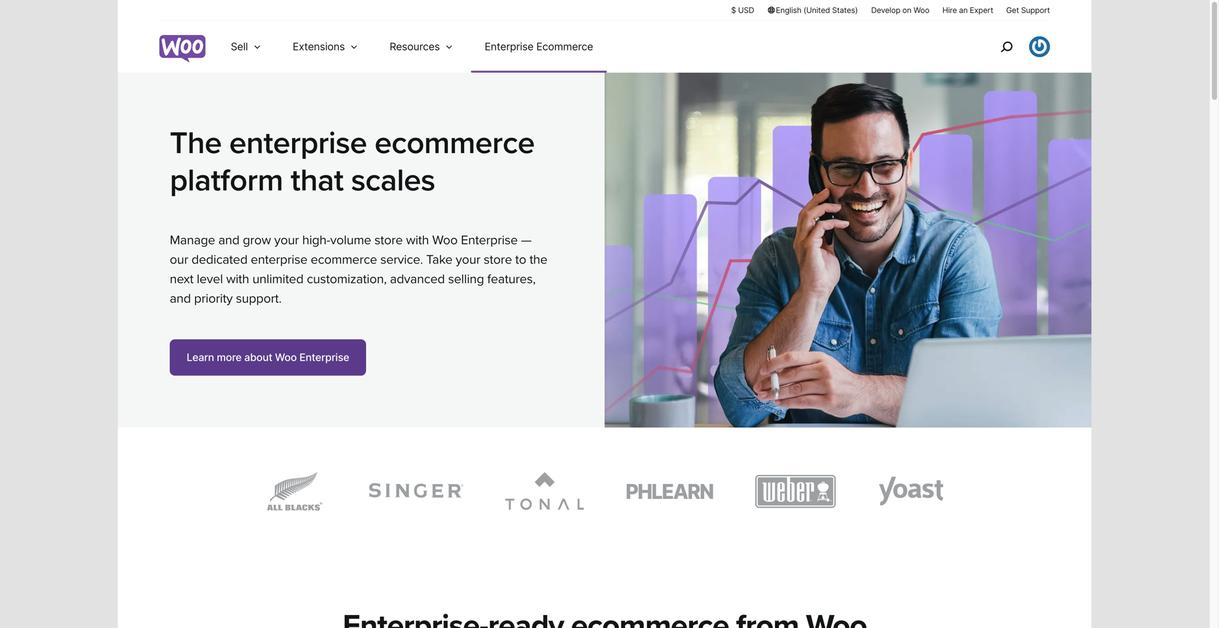 Task type: vqa. For each thing, say whether or not it's contained in the screenshot.
"with" to the right
yes



Task type: locate. For each thing, give the bounding box(es) containing it.
expert
[[970, 6, 994, 15]]

and down next
[[170, 291, 191, 307]]

1 vertical spatial store
[[484, 252, 512, 268]]

your up selling
[[456, 252, 481, 268]]

0 horizontal spatial and
[[170, 291, 191, 307]]

enterprise inside the enterprise ecommerce platform that scales
[[229, 125, 367, 162]]

1 horizontal spatial your
[[456, 252, 481, 268]]

0 vertical spatial enterprise
[[229, 125, 367, 162]]

manage and grow your high-volume store with woo enterprise — our dedicated enterprise ecommerce service. take your store to the next level with unlimited customization, advanced selling features, and priority support.
[[170, 233, 548, 307]]

(united
[[804, 6, 830, 15]]

enterprise ecommerce
[[485, 40, 593, 53]]

enterprise
[[485, 40, 534, 53], [461, 233, 518, 248], [300, 351, 349, 364]]

and
[[218, 233, 240, 248], [170, 291, 191, 307]]

and up dedicated
[[218, 233, 240, 248]]

your left "high-"
[[274, 233, 299, 248]]

woo
[[914, 6, 930, 15], [432, 233, 458, 248], [275, 351, 297, 364]]

english
[[776, 6, 802, 15]]

1 vertical spatial your
[[456, 252, 481, 268]]

1 vertical spatial enterprise
[[461, 233, 518, 248]]

store left to
[[484, 252, 512, 268]]

search image
[[996, 36, 1017, 57]]

extensions button
[[277, 21, 374, 73]]

hire an expert
[[943, 6, 994, 15]]

1 horizontal spatial store
[[484, 252, 512, 268]]

0 vertical spatial ecommerce
[[375, 125, 535, 162]]

1 vertical spatial woo
[[432, 233, 458, 248]]

learn
[[187, 351, 214, 364]]

enterprise up that
[[229, 125, 367, 162]]

0 horizontal spatial with
[[226, 272, 249, 287]]

woo right on
[[914, 6, 930, 15]]

high-
[[302, 233, 330, 248]]

woo inside manage and grow your high-volume store with woo enterprise — our dedicated enterprise ecommerce service. take your store to the next level with unlimited customization, advanced selling features, and priority support.
[[432, 233, 458, 248]]

enterprise
[[229, 125, 367, 162], [251, 252, 308, 268]]

1 vertical spatial enterprise
[[251, 252, 308, 268]]

manage
[[170, 233, 215, 248]]

1 horizontal spatial with
[[406, 233, 429, 248]]

store up service.
[[375, 233, 403, 248]]

2 vertical spatial woo
[[275, 351, 297, 364]]

features,
[[487, 272, 536, 287]]

priority
[[194, 291, 233, 307]]

platform
[[170, 162, 283, 199]]

enterprise inside manage and grow your high-volume store with woo enterprise — our dedicated enterprise ecommerce service. take your store to the next level with unlimited customization, advanced selling features, and priority support.
[[461, 233, 518, 248]]

that
[[291, 162, 344, 199]]

with
[[406, 233, 429, 248], [226, 272, 249, 287]]

woo up take
[[432, 233, 458, 248]]

1 vertical spatial ecommerce
[[311, 252, 377, 268]]

with up service.
[[406, 233, 429, 248]]

your
[[274, 233, 299, 248], [456, 252, 481, 268]]

$ usd
[[731, 6, 754, 15]]

2 vertical spatial enterprise
[[300, 351, 349, 364]]

english (united states)
[[776, 6, 858, 15]]

enterprise up unlimited
[[251, 252, 308, 268]]

advanced
[[390, 272, 445, 287]]

0 horizontal spatial store
[[375, 233, 403, 248]]

usd
[[738, 6, 754, 15]]

0 vertical spatial woo
[[914, 6, 930, 15]]

0 vertical spatial with
[[406, 233, 429, 248]]

develop
[[872, 6, 901, 15]]

1 vertical spatial and
[[170, 291, 191, 307]]

0 vertical spatial and
[[218, 233, 240, 248]]

store
[[375, 233, 403, 248], [484, 252, 512, 268]]

develop on woo link
[[872, 5, 930, 16]]

$ usd button
[[731, 5, 754, 16]]

more
[[217, 351, 242, 364]]

0 vertical spatial store
[[375, 233, 403, 248]]

with down dedicated
[[226, 272, 249, 287]]

1 horizontal spatial woo
[[432, 233, 458, 248]]

next
[[170, 272, 194, 287]]

hire
[[943, 6, 957, 15]]

—
[[521, 233, 532, 248]]

ecommerce
[[375, 125, 535, 162], [311, 252, 377, 268]]

woo right about
[[275, 351, 297, 364]]

sell
[[231, 40, 248, 53]]

unlimited
[[252, 272, 304, 287]]

1 vertical spatial with
[[226, 272, 249, 287]]

0 horizontal spatial your
[[274, 233, 299, 248]]



Task type: describe. For each thing, give the bounding box(es) containing it.
support.
[[236, 291, 282, 307]]

service navigation menu element
[[973, 26, 1050, 68]]

2 horizontal spatial woo
[[914, 6, 930, 15]]

enterprise ecommerce link
[[469, 21, 609, 73]]

resources button
[[374, 21, 469, 73]]

$
[[731, 6, 736, 15]]

to
[[515, 252, 526, 268]]

service.
[[380, 252, 423, 268]]

learn more about woo enterprise
[[187, 351, 349, 364]]

get support
[[1007, 6, 1050, 15]]

level
[[197, 272, 223, 287]]

scales
[[351, 162, 435, 199]]

0 horizontal spatial woo
[[275, 351, 297, 364]]

take
[[426, 252, 453, 268]]

0 vertical spatial enterprise
[[485, 40, 534, 53]]

the enterprise ecommerce platform that scales
[[170, 125, 535, 199]]

1 horizontal spatial and
[[218, 233, 240, 248]]

develop on woo
[[872, 6, 930, 15]]

volume
[[330, 233, 371, 248]]

resources
[[390, 40, 440, 53]]

ecommerce
[[537, 40, 593, 53]]

about
[[244, 351, 272, 364]]

selling
[[448, 272, 484, 287]]

grow
[[243, 233, 271, 248]]

ecommerce inside manage and grow your high-volume store with woo enterprise — our dedicated enterprise ecommerce service. take your store to the next level with unlimited customization, advanced selling features, and priority support.
[[311, 252, 377, 268]]

sell button
[[215, 21, 277, 73]]

extensions
[[293, 40, 345, 53]]

english (united states) button
[[767, 5, 859, 16]]

hire an expert link
[[943, 5, 994, 16]]

states)
[[832, 6, 858, 15]]

learn more about woo enterprise link
[[170, 340, 366, 376]]

enterprise inside manage and grow your high-volume store with woo enterprise — our dedicated enterprise ecommerce service. take your store to the next level with unlimited customization, advanced selling features, and priority support.
[[251, 252, 308, 268]]

open account menu image
[[1030, 36, 1050, 57]]

dedicated
[[192, 252, 248, 268]]

an
[[959, 6, 968, 15]]

our
[[170, 252, 188, 268]]

0 vertical spatial your
[[274, 233, 299, 248]]

the
[[530, 252, 548, 268]]

on
[[903, 6, 912, 15]]

customization,
[[307, 272, 387, 287]]

the
[[170, 125, 222, 162]]

support
[[1021, 6, 1050, 15]]

get support link
[[1007, 5, 1050, 16]]

ecommerce inside the enterprise ecommerce platform that scales
[[375, 125, 535, 162]]

get
[[1007, 6, 1019, 15]]



